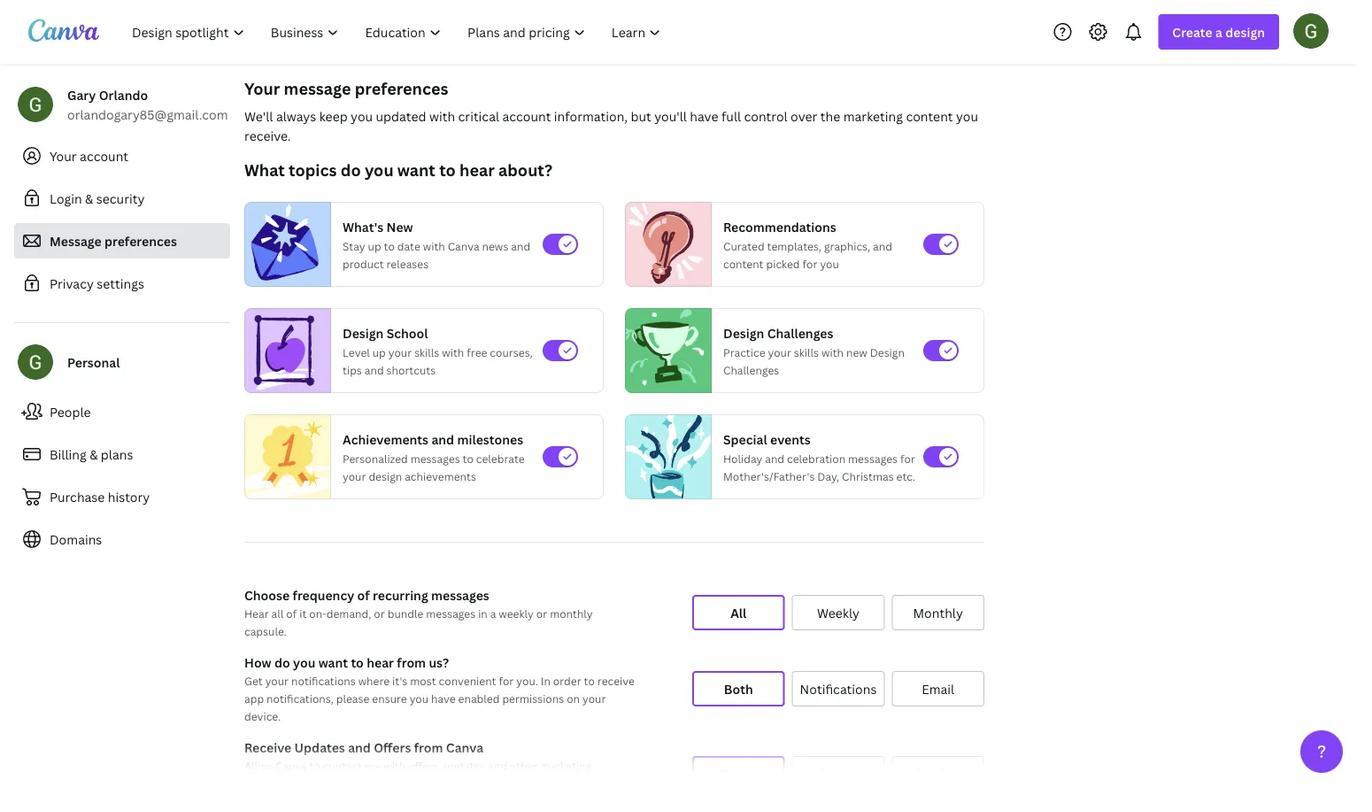 Task type: vqa. For each thing, say whether or not it's contained in the screenshot.


Task type: describe. For each thing, give the bounding box(es) containing it.
messages left in
[[426, 606, 476, 621]]

receive.
[[244, 127, 291, 144]]

news
[[482, 239, 509, 253]]

practice
[[723, 345, 766, 359]]

ensure
[[372, 691, 407, 706]]

for inside special events holiday and celebration messages for mother's/father's day, christmas etc.
[[900, 451, 915, 466]]

design challenges practice your skills with new design challenges
[[723, 325, 905, 377]]

history
[[108, 488, 150, 505]]

your for your message preferences
[[244, 77, 280, 99]]

0 vertical spatial preferences
[[355, 77, 448, 99]]

topic image for recommendations
[[626, 202, 704, 287]]

keep
[[319, 108, 348, 124]]

control
[[744, 108, 788, 124]]

messages inside special events holiday and celebration messages for mother's/father's day, christmas etc.
[[848, 451, 898, 466]]

people link
[[14, 394, 230, 429]]

Email button
[[892, 671, 985, 707]]

billing & plans
[[50, 446, 133, 463]]

personal
[[67, 354, 120, 371]]

months,
[[570, 776, 612, 787]]

level
[[343, 345, 370, 359]]

notifications
[[800, 680, 877, 697]]

gary orlando image
[[1294, 13, 1329, 48]]

get
[[244, 673, 263, 688]]

orlandogary85@gmail.com
[[67, 106, 228, 123]]

and inside what's new stay up to date with canva news and product releases
[[511, 239, 531, 253]]

your right get
[[265, 673, 289, 688]]

settings
[[97, 275, 144, 292]]

us?
[[429, 654, 449, 671]]

0 vertical spatial want
[[397, 159, 436, 181]]

mother's/father's
[[723, 469, 815, 483]]

All button
[[692, 595, 785, 630]]

monthly
[[550, 606, 593, 621]]

curated
[[723, 239, 765, 253]]

billing & plans link
[[14, 437, 230, 472]]

please
[[336, 691, 370, 706]]

Opt In button
[[692, 756, 785, 787]]

tips
[[343, 363, 362, 377]]

opt out
[[914, 765, 962, 782]]

receive updates and offers from canva allow canva to contact me with offers, updates and other marketing communications. we'll pause sending marketing messages for 3 months, o
[[244, 739, 626, 787]]

achievements
[[405, 469, 476, 483]]

order
[[553, 673, 581, 688]]

what's
[[343, 218, 384, 235]]

hear inside "how do you want to hear from us? get your notifications where it's most convenient for you. in order to receive app notifications, please ensure you have enabled permissions on your device."
[[367, 654, 394, 671]]

and left other
[[488, 758, 507, 773]]

choose frequency of recurring messages hear all of it on-demand, or bundle messages in a weekly or monthly capsule.
[[244, 587, 593, 638]]

always
[[276, 108, 316, 124]]

free
[[467, 345, 487, 359]]

bundle
[[388, 606, 424, 621]]

people
[[50, 403, 91, 420]]

over
[[791, 108, 818, 124]]

purchase history link
[[14, 479, 230, 514]]

special
[[723, 431, 767, 448]]

convenient
[[439, 673, 496, 688]]

celebrate
[[476, 451, 525, 466]]

from inside receive updates and offers from canva allow canva to contact me with offers, updates and other marketing communications. we'll pause sending marketing messages for 3 months, o
[[414, 739, 443, 756]]

your account
[[50, 147, 128, 164]]

up for what's
[[368, 239, 381, 253]]

your message preferences
[[244, 77, 448, 99]]

1 vertical spatial account
[[80, 147, 128, 164]]

topic image for achievements and milestones
[[245, 411, 330, 503]]

device.
[[244, 709, 281, 723]]

pause
[[821, 765, 856, 782]]

notifications,
[[267, 691, 334, 706]]

your inside "design school level up your skills with free courses, tips and shortcuts"
[[388, 345, 412, 359]]

for inside "how do you want to hear from us? get your notifications where it's most convenient for you. in order to receive app notifications, please ensure you have enabled permissions on your device."
[[499, 673, 514, 688]]

create a design
[[1173, 23, 1265, 40]]

graphics,
[[824, 239, 871, 253]]

how do you want to hear from us? get your notifications where it's most convenient for you. in order to receive app notifications, please ensure you have enabled permissions on your device.
[[244, 654, 635, 723]]

1 horizontal spatial hear
[[460, 159, 495, 181]]

enabled
[[458, 691, 500, 706]]

message
[[284, 77, 351, 99]]

2 or from the left
[[536, 606, 547, 621]]

on-
[[309, 606, 327, 621]]

events
[[770, 431, 811, 448]]

about?
[[499, 159, 553, 181]]

offers,
[[408, 758, 441, 773]]

all
[[271, 606, 284, 621]]

picked
[[766, 256, 800, 271]]

to inside achievements and milestones personalized messages to celebrate your design achievements
[[463, 451, 474, 466]]

design for design school
[[343, 325, 384, 341]]

design inside achievements and milestones personalized messages to celebrate your design achievements
[[369, 469, 402, 483]]

how
[[244, 654, 271, 671]]

holiday
[[723, 451, 763, 466]]

your inside achievements and milestones personalized messages to celebrate your design achievements
[[343, 469, 366, 483]]

message preferences
[[50, 232, 177, 249]]

opt for opt out
[[914, 765, 937, 782]]

recommendations curated templates, graphics, and content picked for you
[[723, 218, 892, 271]]

Both button
[[692, 671, 785, 707]]

and inside "design school level up your skills with free courses, tips and shortcuts"
[[365, 363, 384, 377]]

content inside recommendations curated templates, graphics, and content picked for you
[[723, 256, 764, 271]]

where
[[358, 673, 390, 688]]

1 vertical spatial challenges
[[723, 363, 779, 377]]

design for design challenges
[[723, 325, 764, 341]]

weekly
[[499, 606, 534, 621]]

choose
[[244, 587, 290, 603]]

what's new stay up to date with canva news and product releases
[[343, 218, 531, 271]]

frequency
[[293, 587, 354, 603]]

sending
[[395, 776, 436, 787]]

Weekly button
[[792, 595, 885, 630]]

create a design button
[[1159, 14, 1280, 50]]

to up what's new stay up to date with canva news and product releases
[[439, 159, 456, 181]]

canva for canva
[[275, 758, 307, 773]]

and up the "me"
[[348, 739, 371, 756]]

updated
[[376, 108, 426, 124]]

1 or from the left
[[374, 606, 385, 621]]

email
[[922, 680, 955, 697]]

messages up in
[[431, 587, 489, 603]]

canva for date
[[448, 239, 480, 253]]

privacy settings
[[50, 275, 144, 292]]

& for login
[[85, 190, 93, 207]]

domains
[[50, 531, 102, 548]]

critical
[[458, 108, 499, 124]]

2 horizontal spatial design
[[870, 345, 905, 359]]

your for your account
[[50, 147, 77, 164]]

topic image for design school
[[245, 308, 323, 393]]

design inside dropdown button
[[1226, 23, 1265, 40]]

it
[[299, 606, 307, 621]]

marketing for the
[[844, 108, 903, 124]]

celebration
[[787, 451, 846, 466]]

1 horizontal spatial do
[[341, 159, 361, 181]]

your inside design challenges practice your skills with new design challenges
[[768, 345, 792, 359]]

plans
[[101, 446, 133, 463]]

message preferences link
[[14, 223, 230, 259]]

on
[[567, 691, 580, 706]]

with inside we'll always keep you updated with critical account information, but you'll have full control over the marketing content you receive.
[[429, 108, 455, 124]]



Task type: locate. For each thing, give the bounding box(es) containing it.
new
[[846, 345, 867, 359]]

or right weekly
[[536, 606, 547, 621]]

0 vertical spatial hear
[[460, 159, 495, 181]]

0 vertical spatial up
[[368, 239, 381, 253]]

1 opt from the left
[[720, 765, 743, 782]]

1 horizontal spatial opt
[[914, 765, 937, 782]]

Notifications button
[[792, 671, 885, 707]]

your right practice
[[768, 345, 792, 359]]

topic image left curated
[[626, 202, 704, 287]]

gary
[[67, 86, 96, 103]]

1 vertical spatial of
[[286, 606, 297, 621]]

1 vertical spatial have
[[431, 691, 456, 706]]

topic image left tips
[[245, 308, 323, 393]]

design up level
[[343, 325, 384, 341]]

1 horizontal spatial a
[[1216, 23, 1223, 40]]

me
[[365, 758, 381, 773]]

all
[[731, 604, 747, 621]]

up for design
[[373, 345, 386, 359]]

1 horizontal spatial your
[[244, 77, 280, 99]]

topic image for what's new
[[245, 202, 323, 287]]

from up offers, on the bottom of page
[[414, 739, 443, 756]]

1 vertical spatial up
[[373, 345, 386, 359]]

hear left about? on the left top of the page
[[460, 159, 495, 181]]

for inside recommendations curated templates, graphics, and content picked for you
[[803, 256, 818, 271]]

we'll down contact
[[335, 776, 360, 787]]

topic image for design challenges
[[626, 308, 704, 393]]

offers
[[374, 739, 411, 756]]

do
[[341, 159, 361, 181], [274, 654, 290, 671]]

a inside dropdown button
[[1216, 23, 1223, 40]]

with inside design challenges practice your skills with new design challenges
[[822, 345, 844, 359]]

or left bundle
[[374, 606, 385, 621]]

have
[[690, 108, 719, 124], [431, 691, 456, 706]]

marketing inside we'll always keep you updated with critical account information, but you'll have full control over the marketing content you receive.
[[844, 108, 903, 124]]

purchase history
[[50, 488, 150, 505]]

have left full
[[690, 108, 719, 124]]

login & security
[[50, 190, 145, 207]]

0 horizontal spatial or
[[374, 606, 385, 621]]

0 vertical spatial we'll
[[244, 108, 273, 124]]

0 vertical spatial of
[[357, 587, 370, 603]]

challenges
[[767, 325, 834, 341], [723, 363, 779, 377]]

0 horizontal spatial marketing
[[438, 776, 489, 787]]

marketing right the
[[844, 108, 903, 124]]

do right how
[[274, 654, 290, 671]]

1 vertical spatial in
[[746, 765, 758, 782]]

0 vertical spatial in
[[541, 673, 551, 688]]

recurring
[[373, 587, 428, 603]]

1 horizontal spatial of
[[357, 587, 370, 603]]

messages
[[411, 451, 460, 466], [848, 451, 898, 466], [431, 587, 489, 603], [426, 606, 476, 621], [492, 776, 541, 787]]

and right graphics,
[[873, 239, 892, 253]]

1 vertical spatial marketing
[[540, 758, 592, 773]]

communications.
[[244, 776, 332, 787]]

canva left news
[[448, 239, 480, 253]]

opt for opt in
[[720, 765, 743, 782]]

achievements and milestones personalized messages to celebrate your design achievements
[[343, 431, 525, 483]]

0 vertical spatial challenges
[[767, 325, 834, 341]]

topic image left stay
[[245, 202, 323, 287]]

topic image left holiday
[[626, 411, 711, 503]]

0 horizontal spatial have
[[431, 691, 456, 706]]

up right stay
[[368, 239, 381, 253]]

have down most
[[431, 691, 456, 706]]

skills up shortcuts
[[415, 345, 439, 359]]

you'll
[[655, 108, 687, 124]]

to inside receive updates and offers from canva allow canva to contact me with offers, updates and other marketing communications. we'll pause sending marketing messages for 3 months, o
[[310, 758, 320, 773]]

you
[[351, 108, 373, 124], [956, 108, 978, 124], [365, 159, 394, 181], [820, 256, 839, 271], [293, 654, 316, 671], [410, 691, 429, 706]]

up inside "design school level up your skills with free courses, tips and shortcuts"
[[373, 345, 386, 359]]

do inside "how do you want to hear from us? get your notifications where it's most convenient for you. in order to receive app notifications, please ensure you have enabled permissions on your device."
[[274, 654, 290, 671]]

topic image left practice
[[626, 308, 704, 393]]

challenges down picked
[[767, 325, 834, 341]]

your
[[244, 77, 280, 99], [50, 147, 77, 164]]

and inside achievements and milestones personalized messages to celebrate your design achievements
[[432, 431, 454, 448]]

marketing down updates
[[438, 776, 489, 787]]

with
[[429, 108, 455, 124], [423, 239, 445, 253], [442, 345, 464, 359], [822, 345, 844, 359], [384, 758, 406, 773]]

0 vertical spatial have
[[690, 108, 719, 124]]

security
[[96, 190, 145, 207]]

topics
[[289, 159, 337, 181]]

challenges down practice
[[723, 363, 779, 377]]

want down updated
[[397, 159, 436, 181]]

receive
[[244, 739, 292, 756]]

2 opt from the left
[[914, 765, 937, 782]]

what topics do you want to hear about?
[[244, 159, 553, 181]]

0 vertical spatial marketing
[[844, 108, 903, 124]]

1 vertical spatial hear
[[367, 654, 394, 671]]

for
[[803, 256, 818, 271], [900, 451, 915, 466], [499, 673, 514, 688], [544, 776, 559, 787]]

permissions
[[502, 691, 564, 706]]

account right critical
[[502, 108, 551, 124]]

3
[[562, 776, 568, 787]]

Pause button
[[792, 756, 885, 787]]

& left plans
[[90, 446, 98, 463]]

1 vertical spatial do
[[274, 654, 290, 671]]

1 horizontal spatial have
[[690, 108, 719, 124]]

1 horizontal spatial or
[[536, 606, 547, 621]]

up inside what's new stay up to date with canva news and product releases
[[368, 239, 381, 253]]

orlando
[[99, 86, 148, 103]]

0 horizontal spatial design
[[369, 469, 402, 483]]

1 horizontal spatial marketing
[[540, 758, 592, 773]]

messages up achievements on the bottom of the page
[[411, 451, 460, 466]]

we'll up receive.
[[244, 108, 273, 124]]

your account link
[[14, 138, 230, 174]]

up
[[368, 239, 381, 253], [373, 345, 386, 359]]

pause
[[362, 776, 393, 787]]

1 vertical spatial preferences
[[104, 232, 177, 249]]

what
[[244, 159, 285, 181]]

from up it's
[[397, 654, 426, 671]]

1 horizontal spatial want
[[397, 159, 436, 181]]

have inside "how do you want to hear from us? get your notifications where it's most convenient for you. in order to receive app notifications, please ensure you have enabled permissions on your device."
[[431, 691, 456, 706]]

0 vertical spatial your
[[244, 77, 280, 99]]

to up where
[[351, 654, 364, 671]]

1 horizontal spatial we'll
[[335, 776, 360, 787]]

domains link
[[14, 522, 230, 557]]

0 horizontal spatial do
[[274, 654, 290, 671]]

preferences up updated
[[355, 77, 448, 99]]

etc.
[[897, 469, 916, 483]]

in inside button
[[746, 765, 758, 782]]

0 horizontal spatial preferences
[[104, 232, 177, 249]]

0 vertical spatial account
[[502, 108, 551, 124]]

login
[[50, 190, 82, 207]]

design school level up your skills with free courses, tips and shortcuts
[[343, 325, 533, 377]]

recommendations
[[723, 218, 837, 235]]

you inside recommendations curated templates, graphics, and content picked for you
[[820, 256, 839, 271]]

0 horizontal spatial in
[[541, 673, 551, 688]]

1 horizontal spatial account
[[502, 108, 551, 124]]

topic image
[[245, 202, 323, 287], [626, 202, 704, 287], [245, 308, 323, 393], [626, 308, 704, 393], [245, 411, 330, 503], [626, 411, 711, 503]]

0 horizontal spatial hear
[[367, 654, 394, 671]]

1 vertical spatial a
[[490, 606, 496, 621]]

2 horizontal spatial marketing
[[844, 108, 903, 124]]

and right tips
[[365, 363, 384, 377]]

of up demand, at the bottom left
[[357, 587, 370, 603]]

1 horizontal spatial preferences
[[355, 77, 448, 99]]

messages inside receive updates and offers from canva allow canva to contact me with offers, updates and other marketing communications. we'll pause sending marketing messages for 3 months, o
[[492, 776, 541, 787]]

and inside special events holiday and celebration messages for mother's/father's day, christmas etc.
[[765, 451, 785, 466]]

0 horizontal spatial your
[[50, 147, 77, 164]]

0 horizontal spatial want
[[318, 654, 348, 671]]

from inside "how do you want to hear from us? get your notifications where it's most convenient for you. in order to receive app notifications, please ensure you have enabled permissions on your device."
[[397, 654, 426, 671]]

hear
[[244, 606, 269, 621]]

christmas
[[842, 469, 894, 483]]

& for billing
[[90, 446, 98, 463]]

2 skills from the left
[[794, 345, 819, 359]]

product
[[343, 256, 384, 271]]

1 horizontal spatial in
[[746, 765, 758, 782]]

most
[[410, 673, 436, 688]]

want up notifications
[[318, 654, 348, 671]]

information,
[[554, 108, 628, 124]]

marketing for other
[[540, 758, 592, 773]]

for left 3
[[544, 776, 559, 787]]

design
[[1226, 23, 1265, 40], [369, 469, 402, 483]]

design right 'new'
[[870, 345, 905, 359]]

with inside what's new stay up to date with canva news and product releases
[[423, 239, 445, 253]]

1 skills from the left
[[415, 345, 439, 359]]

we'll inside receive updates and offers from canva allow canva to contact me with offers, updates and other marketing communications. we'll pause sending marketing messages for 3 months, o
[[335, 776, 360, 787]]

in down both button
[[746, 765, 758, 782]]

1 horizontal spatial design
[[723, 325, 764, 341]]

both
[[724, 680, 753, 697]]

we'll always keep you updated with critical account information, but you'll have full control over the marketing content you receive.
[[244, 108, 978, 144]]

0 vertical spatial do
[[341, 159, 361, 181]]

stay
[[343, 239, 365, 253]]

of
[[357, 587, 370, 603], [286, 606, 297, 621]]

app
[[244, 691, 264, 706]]

0 horizontal spatial skills
[[415, 345, 439, 359]]

0 horizontal spatial we'll
[[244, 108, 273, 124]]

skills inside design challenges practice your skills with new design challenges
[[794, 345, 819, 359]]

0 vertical spatial content
[[906, 108, 953, 124]]

opt inside button
[[914, 765, 937, 782]]

messages inside achievements and milestones personalized messages to celebrate your design achievements
[[411, 451, 460, 466]]

1 vertical spatial design
[[369, 469, 402, 483]]

login & security link
[[14, 181, 230, 216]]

1 vertical spatial canva
[[446, 739, 484, 756]]

a right create
[[1216, 23, 1223, 40]]

0 vertical spatial from
[[397, 654, 426, 671]]

to
[[439, 159, 456, 181], [384, 239, 395, 253], [463, 451, 474, 466], [351, 654, 364, 671], [584, 673, 595, 688], [310, 758, 320, 773]]

and up mother's/father's
[[765, 451, 785, 466]]

it's
[[392, 673, 408, 688]]

in right you.
[[541, 673, 551, 688]]

you.
[[516, 673, 538, 688]]

Opt Out button
[[892, 756, 985, 787]]

opt
[[720, 765, 743, 782], [914, 765, 937, 782]]

shortcuts
[[387, 363, 436, 377]]

in inside "how do you want to hear from us? get your notifications where it's most convenient for you. in order to receive app notifications, please ensure you have enabled permissions on your device."
[[541, 673, 551, 688]]

canva inside what's new stay up to date with canva news and product releases
[[448, 239, 480, 253]]

your up login
[[50, 147, 77, 164]]

for up etc.
[[900, 451, 915, 466]]

1 vertical spatial content
[[723, 256, 764, 271]]

1 vertical spatial want
[[318, 654, 348, 671]]

your down personalized
[[343, 469, 366, 483]]

skills left 'new'
[[794, 345, 819, 359]]

with left free
[[442, 345, 464, 359]]

weekly
[[817, 604, 860, 621]]

for down templates,
[[803, 256, 818, 271]]

0 vertical spatial canva
[[448, 239, 480, 253]]

0 vertical spatial a
[[1216, 23, 1223, 40]]

opt left out
[[914, 765, 937, 782]]

top level navigation element
[[120, 14, 676, 50]]

to inside what's new stay up to date with canva news and product releases
[[384, 239, 395, 253]]

with down offers in the left bottom of the page
[[384, 758, 406, 773]]

opt down 'both'
[[720, 765, 743, 782]]

from
[[397, 654, 426, 671], [414, 739, 443, 756]]

0 horizontal spatial account
[[80, 147, 128, 164]]

1 horizontal spatial content
[[906, 108, 953, 124]]

account up login & security
[[80, 147, 128, 164]]

0 vertical spatial design
[[1226, 23, 1265, 40]]

releases
[[387, 256, 429, 271]]

and up achievements on the bottom of the page
[[432, 431, 454, 448]]

for inside receive updates and offers from canva allow canva to contact me with offers, updates and other marketing communications. we'll pause sending marketing messages for 3 months, o
[[544, 776, 559, 787]]

design right create
[[1226, 23, 1265, 40]]

up right level
[[373, 345, 386, 359]]

want inside "how do you want to hear from us? get your notifications where it's most convenient for you. in order to receive app notifications, please ensure you have enabled permissions on your device."
[[318, 654, 348, 671]]

with left 'new'
[[822, 345, 844, 359]]

2 vertical spatial canva
[[275, 758, 307, 773]]

have inside we'll always keep you updated with critical account information, but you'll have full control over the marketing content you receive.
[[690, 108, 719, 124]]

receive
[[598, 673, 635, 688]]

your up always
[[244, 77, 280, 99]]

a inside 'choose frequency of recurring messages hear all of it on-demand, or bundle messages in a weekly or monthly capsule.'
[[490, 606, 496, 621]]

and
[[511, 239, 531, 253], [873, 239, 892, 253], [365, 363, 384, 377], [432, 431, 454, 448], [765, 451, 785, 466], [348, 739, 371, 756], [488, 758, 507, 773]]

topic image for special events
[[626, 411, 711, 503]]

and right news
[[511, 239, 531, 253]]

full
[[722, 108, 741, 124]]

demand,
[[327, 606, 371, 621]]

do right topics
[[341, 159, 361, 181]]

to left 'date'
[[384, 239, 395, 253]]

for left you.
[[499, 673, 514, 688]]

your down school
[[388, 345, 412, 359]]

and inside recommendations curated templates, graphics, and content picked for you
[[873, 239, 892, 253]]

school
[[387, 325, 428, 341]]

with inside receive updates and offers from canva allow canva to contact me with offers, updates and other marketing communications. we'll pause sending marketing messages for 3 months, o
[[384, 758, 406, 773]]

1 vertical spatial we'll
[[335, 776, 360, 787]]

1 vertical spatial your
[[50, 147, 77, 164]]

1 vertical spatial from
[[414, 739, 443, 756]]

marketing up 3
[[540, 758, 592, 773]]

your right "on"
[[583, 691, 606, 706]]

& right login
[[85, 190, 93, 207]]

with left critical
[[429, 108, 455, 124]]

messages down other
[[492, 776, 541, 787]]

monthly
[[913, 604, 963, 621]]

create
[[1173, 23, 1213, 40]]

0 horizontal spatial a
[[490, 606, 496, 621]]

account inside we'll always keep you updated with critical account information, but you'll have full control over the marketing content you receive.
[[502, 108, 551, 124]]

we'll inside we'll always keep you updated with critical account information, but you'll have full control over the marketing content you receive.
[[244, 108, 273, 124]]

special events holiday and celebration messages for mother's/father's day, christmas etc.
[[723, 431, 916, 483]]

canva up communications. on the bottom left of page
[[275, 758, 307, 773]]

topic image left personalized
[[245, 411, 330, 503]]

with right 'date'
[[423, 239, 445, 253]]

2 vertical spatial marketing
[[438, 776, 489, 787]]

preferences
[[355, 77, 448, 99], [104, 232, 177, 249]]

0 horizontal spatial content
[[723, 256, 764, 271]]

opt inside button
[[720, 765, 743, 782]]

other
[[510, 758, 538, 773]]

0 vertical spatial &
[[85, 190, 93, 207]]

1 horizontal spatial skills
[[794, 345, 819, 359]]

design down personalized
[[369, 469, 402, 483]]

canva up updates
[[446, 739, 484, 756]]

messages up the "christmas" on the bottom right of page
[[848, 451, 898, 466]]

updates
[[294, 739, 345, 756]]

new
[[387, 218, 413, 235]]

0 horizontal spatial opt
[[720, 765, 743, 782]]

to right order
[[584, 673, 595, 688]]

a right in
[[490, 606, 496, 621]]

privacy
[[50, 275, 94, 292]]

1 horizontal spatial design
[[1226, 23, 1265, 40]]

0 horizontal spatial design
[[343, 325, 384, 341]]

skills inside "design school level up your skills with free courses, tips and shortcuts"
[[415, 345, 439, 359]]

of left it
[[286, 606, 297, 621]]

in
[[478, 606, 488, 621]]

content inside we'll always keep you updated with critical account information, but you'll have full control over the marketing content you receive.
[[906, 108, 953, 124]]

to down milestones
[[463, 451, 474, 466]]

0 horizontal spatial of
[[286, 606, 297, 621]]

to down updates
[[310, 758, 320, 773]]

1 vertical spatial &
[[90, 446, 98, 463]]

with inside "design school level up your skills with free courses, tips and shortcuts"
[[442, 345, 464, 359]]

preferences down login & security link
[[104, 232, 177, 249]]

Monthly button
[[892, 595, 985, 630]]

design up practice
[[723, 325, 764, 341]]

hear up where
[[367, 654, 394, 671]]

design inside "design school level up your skills with free courses, tips and shortcuts"
[[343, 325, 384, 341]]



